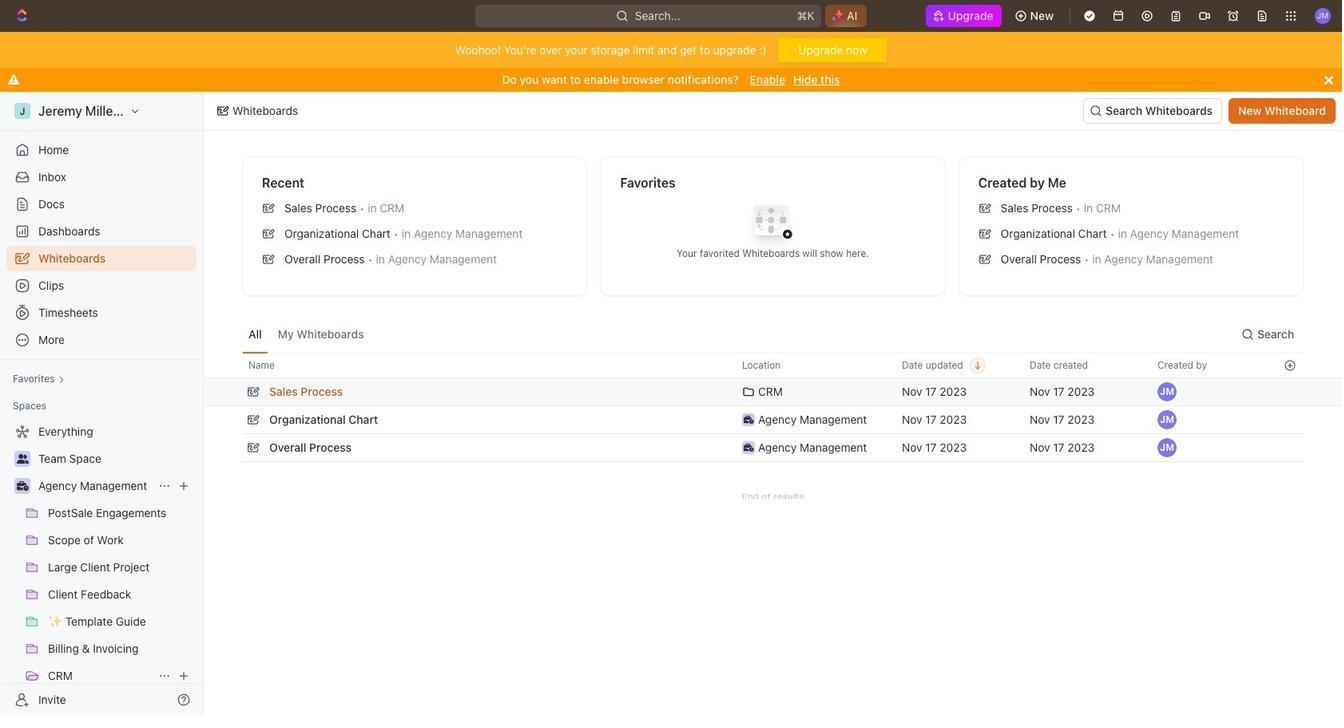 Task type: describe. For each thing, give the bounding box(es) containing it.
2 jeremy miller, , element from the top
[[1157, 411, 1177, 430]]

user group image
[[16, 455, 28, 464]]

business time image
[[16, 482, 28, 491]]

business time image for second jeremy miller, , element from the bottom
[[744, 416, 753, 424]]

1 jeremy miller, , element from the top
[[1157, 383, 1177, 402]]

cell for second jeremy miller, , element from the bottom
[[1276, 407, 1304, 434]]

tree inside the sidebar navigation
[[6, 419, 197, 716]]



Task type: locate. For each thing, give the bounding box(es) containing it.
cell for third jeremy miller, , element from the bottom
[[1276, 379, 1304, 406]]

cell
[[1276, 379, 1304, 406], [1276, 407, 1304, 434], [1276, 435, 1304, 462]]

2 business time image from the top
[[744, 444, 753, 452]]

table
[[204, 353, 1342, 464]]

3 cell from the top
[[1276, 435, 1304, 462]]

tab list
[[242, 316, 370, 353]]

3 jeremy miller, , element from the top
[[1157, 439, 1177, 458]]

2 cell from the top
[[1276, 407, 1304, 434]]

business time image
[[744, 416, 753, 424], [744, 444, 753, 452]]

0 vertical spatial cell
[[1276, 379, 1304, 406]]

2 vertical spatial jeremy miller, , element
[[1157, 439, 1177, 458]]

1 vertical spatial cell
[[1276, 407, 1304, 434]]

0 vertical spatial business time image
[[744, 416, 753, 424]]

business time image for 1st jeremy miller, , element from the bottom of the page
[[744, 444, 753, 452]]

jeremy miller's workspace, , element
[[14, 103, 30, 119]]

1 vertical spatial business time image
[[744, 444, 753, 452]]

1 cell from the top
[[1276, 379, 1304, 406]]

row
[[242, 353, 1304, 379], [204, 376, 1342, 408], [242, 404, 1304, 436], [242, 432, 1304, 464]]

sidebar navigation
[[0, 92, 207, 716]]

0 vertical spatial jeremy miller, , element
[[1157, 383, 1177, 402]]

tree
[[6, 419, 197, 716]]

jeremy miller, , element
[[1157, 383, 1177, 402], [1157, 411, 1177, 430], [1157, 439, 1177, 458]]

cell for 1st jeremy miller, , element from the bottom of the page
[[1276, 435, 1304, 462]]

1 vertical spatial jeremy miller, , element
[[1157, 411, 1177, 430]]

2 vertical spatial cell
[[1276, 435, 1304, 462]]

1 business time image from the top
[[744, 416, 753, 424]]

no favorited whiteboards image
[[741, 193, 805, 257]]



Task type: vqa. For each thing, say whether or not it's contained in the screenshot.
list on the bottom right of page
no



